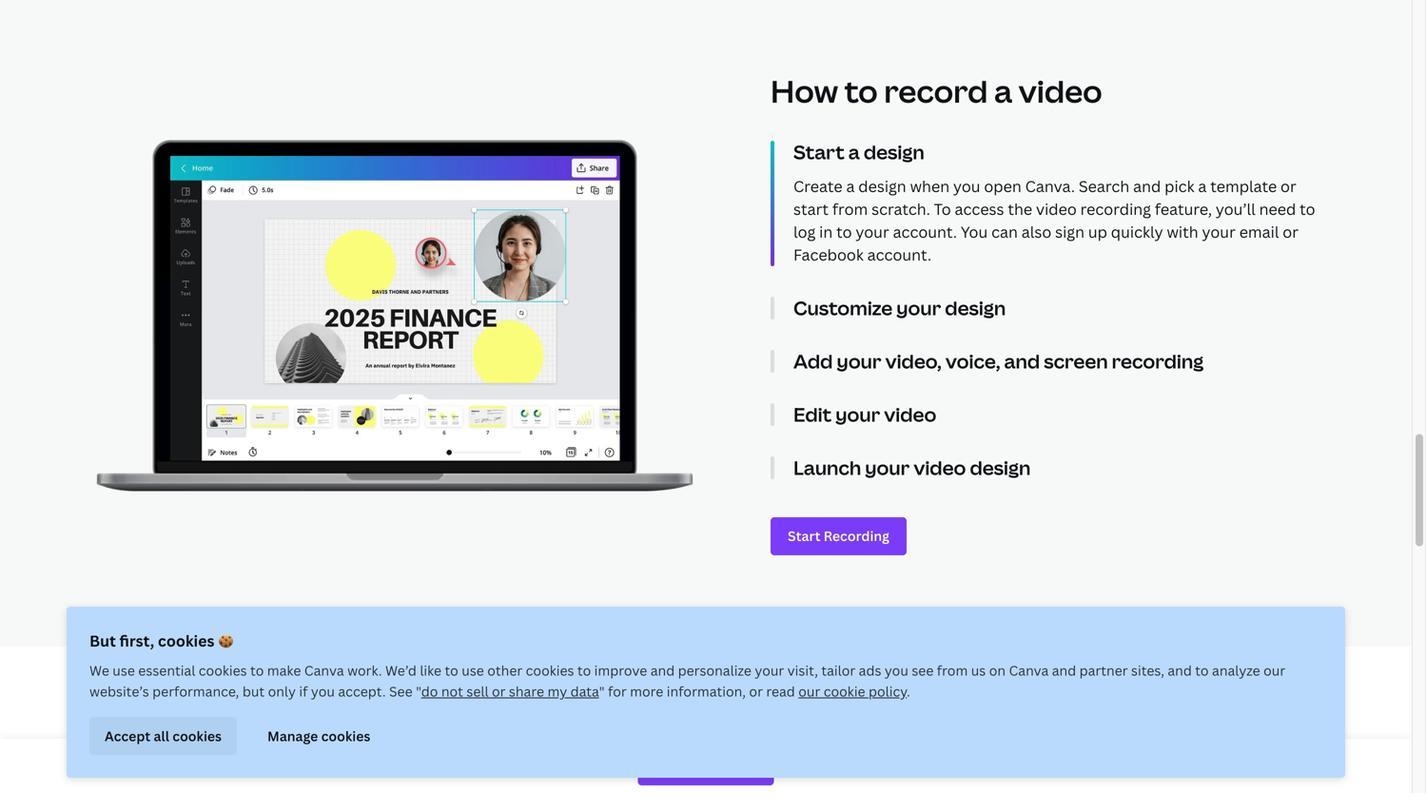 Task type: describe. For each thing, give the bounding box(es) containing it.
manage cookies
[[267, 727, 370, 745]]

work.
[[347, 662, 382, 680]]

other
[[487, 662, 523, 680]]

to right how
[[844, 70, 878, 112]]

firstly,
[[614, 763, 656, 781]]

to
[[934, 199, 951, 219]]

launch
[[793, 455, 861, 481]]

mac.
[[1055, 763, 1085, 781]]

condition?
[[649, 784, 717, 793]]

or down privacy
[[823, 784, 837, 793]]

your down you'll
[[1202, 222, 1236, 242]]

accept.
[[338, 683, 386, 701]]

if
[[299, 683, 308, 701]]

accept all cookies button
[[89, 717, 237, 755]]

access inside create a design when you open canva. search and pick a template or start from scratch. to access the video recording feature, you'll need to log in to your account. you can also sign up quickly with your email or facebook account.
[[955, 199, 1004, 219]]

edit your video button
[[793, 401, 1317, 428]]

template
[[1210, 176, 1277, 196]]

1 vertical spatial recording
[[1112, 348, 1204, 374]]

firstly, double-check the data and privacy settings on your laptop or mac. is your webcam and microphone in good condition? is your browser or desktop app allowed to access them for recording? set it up, then create 
[[614, 763, 1315, 793]]

them
[[1039, 784, 1073, 793]]

scratch.
[[872, 199, 930, 219]]

design down edit your video dropdown button
[[970, 455, 1031, 481]]

for inside the firstly, double-check the data and privacy settings on your laptop or mac. is your webcam and microphone in good condition? is your browser or desktop app allowed to access them for recording? set it up, then create
[[1076, 784, 1095, 793]]

search
[[1079, 176, 1129, 196]]

partner
[[1079, 662, 1128, 680]]

see
[[912, 662, 934, 680]]

all
[[154, 727, 169, 745]]

add your video, voice, and screen recording
[[793, 348, 1204, 374]]

pick
[[1165, 176, 1194, 196]]

share
[[509, 683, 544, 701]]

0 horizontal spatial is
[[720, 784, 731, 793]]

to up but
[[250, 662, 264, 680]]

customize your design button
[[793, 295, 1317, 321]]

to right need
[[1300, 199, 1315, 219]]

video inside create a design when you open canva. search and pick a template or start from scratch. to access the video recording feature, you'll need to log in to your account. you can also sign up quickly with your email or facebook account.
[[1036, 199, 1077, 219]]

start a design button
[[793, 139, 1317, 165]]

your right "edit"
[[836, 401, 880, 428]]

the inside create a design when you open canva. search and pick a template or start from scratch. to access the video recording feature, you'll need to log in to your account. you can also sign up quickly with your email or facebook account.
[[1008, 199, 1032, 219]]

from inside we use essential cookies to make canva work. we'd like to use other cookies to improve and personalize your visit, tailor ads you see from us on canva and partner sites, and to analyze our website's performance, but only if you accept. see "
[[937, 662, 968, 680]]

create a design when you open canva. search and pick a template or start from scratch. to access the video recording feature, you'll need to log in to your account. you can also sign up quickly with your email or facebook account.
[[793, 176, 1315, 265]]

accept
[[105, 727, 150, 745]]

sites,
[[1131, 662, 1164, 680]]

up
[[1088, 222, 1107, 242]]

2 use from the left
[[462, 662, 484, 680]]

1 horizontal spatial you
[[885, 662, 908, 680]]

your up video,
[[896, 295, 941, 321]]

webcam
[[1134, 763, 1188, 781]]

design for create a design when you open canva. search and pick a template or start from scratch. to access the video recording feature, you'll need to log in to your account. you can also sign up quickly with your email or facebook account.
[[858, 176, 906, 196]]

cookies up my
[[526, 662, 574, 680]]

your down check
[[734, 784, 764, 793]]

or up them
[[1037, 763, 1051, 781]]

us
[[971, 662, 986, 680]]

the inside the firstly, double-check the data and privacy settings on your laptop or mac. is your webcam and microphone in good condition? is your browser or desktop app allowed to access them for recording? set it up, then create
[[750, 763, 772, 781]]

your inside we use essential cookies to make canva work. we'd like to use other cookies to improve and personalize your visit, tailor ads you see from us on canva and partner sites, and to analyze our website's performance, but only if you accept. see "
[[755, 662, 784, 680]]

we'd
[[385, 662, 417, 680]]

2 canva from the left
[[1009, 662, 1049, 680]]

recording inside create a design when you open canva. search and pick a template or start from scratch. to access the video recording feature, you'll need to log in to your account. you can also sign up quickly with your email or facebook account.
[[1080, 199, 1151, 219]]

cookies right all
[[172, 727, 222, 745]]

ads
[[859, 662, 881, 680]]

you
[[961, 222, 988, 242]]

a right start
[[848, 139, 860, 165]]

browser
[[767, 784, 820, 793]]

check
[[710, 763, 747, 781]]

cookies down accept.
[[321, 727, 370, 745]]

customize
[[793, 295, 893, 321]]

or right the sell
[[492, 683, 506, 701]]

to left the analyze
[[1195, 662, 1209, 680]]

add
[[793, 348, 833, 374]]

microphone
[[1219, 763, 1297, 781]]

on inside the firstly, double-check the data and privacy settings on your laptop or mac. is your webcam and microphone in good condition? is your browser or desktop app allowed to access them for recording? set it up, then create
[[940, 763, 956, 781]]

voice,
[[946, 348, 1000, 374]]

1 vertical spatial account.
[[867, 244, 931, 265]]

a right 'record'
[[994, 70, 1012, 112]]

create
[[1263, 784, 1304, 793]]

cookies down 🍪
[[199, 662, 247, 680]]

feature,
[[1155, 199, 1212, 219]]

2 " from the left
[[599, 683, 605, 701]]

like
[[420, 662, 442, 680]]

information,
[[667, 683, 746, 701]]

record
[[884, 70, 988, 112]]

our cookie policy link
[[798, 683, 907, 701]]

up,
[[1207, 784, 1227, 793]]

quickly
[[1111, 222, 1163, 242]]

sell
[[466, 683, 489, 701]]

accept all cookies
[[105, 727, 222, 745]]

and up browser
[[807, 763, 832, 781]]

performance,
[[152, 683, 239, 701]]

app
[[895, 784, 919, 793]]

video up start a design dropdown button
[[1019, 70, 1102, 112]]

log
[[793, 222, 816, 242]]

allowed
[[923, 784, 973, 793]]

privacy
[[835, 763, 882, 781]]

make
[[267, 662, 301, 680]]

to inside the firstly, double-check the data and privacy settings on your laptop or mac. is your webcam and microphone in good condition? is your browser or desktop app allowed to access them for recording? set it up, then create
[[976, 784, 990, 793]]

canva.
[[1025, 176, 1075, 196]]

data inside the firstly, double-check the data and privacy settings on your laptop or mac. is your webcam and microphone in good condition? is your browser or desktop app allowed to access them for recording? set it up, then create
[[775, 763, 804, 781]]

.
[[907, 683, 910, 701]]

access inside the firstly, double-check the data and privacy settings on your laptop or mac. is your webcam and microphone in good condition? is your browser or desktop app allowed to access them for recording? set it up, then create
[[993, 784, 1036, 793]]

laptop
[[992, 763, 1034, 781]]

🍪
[[218, 631, 233, 651]]

to up facebook
[[836, 222, 852, 242]]

tailor
[[821, 662, 855, 680]]

with
[[1167, 222, 1198, 242]]

a right the pick on the top right of page
[[1198, 176, 1207, 196]]

policy
[[869, 683, 907, 701]]

0 horizontal spatial data
[[570, 683, 599, 701]]

edit your video
[[793, 401, 936, 428]]

analyze
[[1212, 662, 1260, 680]]

launch your video design button
[[793, 455, 1317, 481]]

do not sell or share my data " for more information, or read our cookie policy .
[[421, 683, 910, 701]]

manage cookies button
[[252, 717, 386, 755]]

first,
[[119, 631, 154, 651]]

and inside create a design when you open canva. search and pick a template or start from scratch. to access the video recording feature, you'll need to log in to your account. you can also sign up quickly with your email or facebook account.
[[1133, 176, 1161, 196]]

your right add
[[837, 348, 881, 374]]



Task type: locate. For each thing, give the bounding box(es) containing it.
0 horizontal spatial canva
[[304, 662, 344, 680]]

0 vertical spatial in
[[819, 222, 833, 242]]

account. down scratch.
[[867, 244, 931, 265]]

on
[[989, 662, 1006, 680], [940, 763, 956, 781]]

good
[[614, 784, 646, 793]]

recording down "search"
[[1080, 199, 1151, 219]]

your down 'edit your video'
[[865, 455, 910, 481]]

how
[[771, 70, 838, 112]]

or
[[1281, 176, 1296, 196], [1283, 222, 1299, 242], [492, 683, 506, 701], [749, 683, 763, 701], [1037, 763, 1051, 781], [823, 784, 837, 793]]

how to record yourself image
[[170, 155, 620, 462]]

" down 'improve'
[[599, 683, 605, 701]]

cookies up essential
[[158, 631, 214, 651]]

edit
[[793, 401, 832, 428]]

essential
[[138, 662, 195, 680]]

video up 'launch your video design'
[[884, 401, 936, 428]]

0 vertical spatial on
[[989, 662, 1006, 680]]

design up voice,
[[945, 295, 1006, 321]]

start
[[793, 199, 829, 219]]

your down scratch.
[[856, 222, 889, 242]]

personalize
[[678, 662, 752, 680]]

1 vertical spatial on
[[940, 763, 956, 781]]

or down need
[[1283, 222, 1299, 242]]

0 vertical spatial for
[[608, 683, 627, 701]]

use up website's
[[113, 662, 135, 680]]

the up can at top
[[1008, 199, 1032, 219]]

screen
[[1044, 348, 1108, 374]]

also
[[1022, 222, 1051, 242]]

our down visit,
[[798, 683, 820, 701]]

design up when
[[864, 139, 924, 165]]

1 vertical spatial for
[[1076, 784, 1095, 793]]

video
[[1019, 70, 1102, 112], [1036, 199, 1077, 219], [884, 401, 936, 428], [914, 455, 966, 481]]

you'll
[[1216, 199, 1256, 219]]

in inside the firstly, double-check the data and privacy settings on your laptop or mac. is your webcam and microphone in good condition? is your browser or desktop app allowed to access them for recording? set it up, then create
[[1300, 763, 1312, 781]]

0 vertical spatial access
[[955, 199, 1004, 219]]

1 horizontal spatial canva
[[1009, 662, 1049, 680]]

0 vertical spatial you
[[953, 176, 980, 196]]

1 vertical spatial is
[[720, 784, 731, 793]]

how to record a video
[[771, 70, 1102, 112]]

to right like
[[445, 662, 458, 680]]

my
[[547, 683, 567, 701]]

manage
[[267, 727, 318, 745]]

to right allowed
[[976, 784, 990, 793]]

and
[[1133, 176, 1161, 196], [1004, 348, 1040, 374], [650, 662, 675, 680], [1052, 662, 1076, 680], [1168, 662, 1192, 680], [807, 763, 832, 781], [1191, 763, 1216, 781]]

and right voice,
[[1004, 348, 1040, 374]]

1 vertical spatial our
[[798, 683, 820, 701]]

you up policy
[[885, 662, 908, 680]]

website's
[[89, 683, 149, 701]]

account. down to at the right
[[893, 222, 957, 242]]

add your video, voice, and screen recording button
[[793, 348, 1317, 374]]

1 horizontal spatial for
[[1076, 784, 1095, 793]]

our
[[1264, 662, 1285, 680], [798, 683, 820, 701]]

1 vertical spatial access
[[993, 784, 1036, 793]]

is down check
[[720, 784, 731, 793]]

do
[[421, 683, 438, 701]]

2 horizontal spatial you
[[953, 176, 980, 196]]

you
[[953, 176, 980, 196], [885, 662, 908, 680], [311, 683, 335, 701]]

your up allowed
[[959, 763, 989, 781]]

frequently
[[95, 707, 262, 748]]

access up you
[[955, 199, 1004, 219]]

1 horizontal spatial on
[[989, 662, 1006, 680]]

0 vertical spatial from
[[832, 199, 868, 219]]

from right start
[[832, 199, 868, 219]]

" right see
[[416, 683, 421, 701]]

more
[[630, 683, 663, 701]]

and up do not sell or share my data " for more information, or read our cookie policy .
[[650, 662, 675, 680]]

video down 'edit your video'
[[914, 455, 966, 481]]

canva up the if
[[304, 662, 344, 680]]

use up the sell
[[462, 662, 484, 680]]

1 horizontal spatial "
[[599, 683, 605, 701]]

recording right screen
[[1112, 348, 1204, 374]]

recording
[[1080, 199, 1151, 219], [1112, 348, 1204, 374]]

you inside create a design when you open canva. search and pick a template or start from scratch. to access the video recording feature, you'll need to log in to your account. you can also sign up quickly with your email or facebook account.
[[953, 176, 980, 196]]

0 vertical spatial data
[[570, 683, 599, 701]]

customize your design
[[793, 295, 1006, 321]]

data
[[570, 683, 599, 701], [775, 763, 804, 781]]

0 vertical spatial recording
[[1080, 199, 1151, 219]]

design for start a design
[[864, 139, 924, 165]]

to left 'improve'
[[577, 662, 591, 680]]

data up browser
[[775, 763, 804, 781]]

when
[[910, 176, 950, 196]]

for down mac.
[[1076, 784, 1095, 793]]

recording?
[[1098, 784, 1167, 793]]

only
[[268, 683, 296, 701]]

facebook
[[793, 244, 864, 265]]

on up allowed
[[940, 763, 956, 781]]

0 horizontal spatial from
[[832, 199, 868, 219]]

we use essential cookies to make canva work. we'd like to use other cookies to improve and personalize your visit, tailor ads you see from us on canva and partner sites, and to analyze our website's performance, but only if you accept. see "
[[89, 662, 1285, 701]]

and left the pick on the top right of page
[[1133, 176, 1161, 196]]

" inside we use essential cookies to make canva work. we'd like to use other cookies to improve and personalize your visit, tailor ads you see from us on canva and partner sites, and to analyze our website's performance, but only if you accept. see "
[[416, 683, 421, 701]]

0 horizontal spatial our
[[798, 683, 820, 701]]

your up recording?
[[1102, 763, 1131, 781]]

data right my
[[570, 683, 599, 701]]

1 vertical spatial the
[[750, 763, 772, 781]]

1 horizontal spatial use
[[462, 662, 484, 680]]

design inside create a design when you open canva. search and pick a template or start from scratch. to access the video recording feature, you'll need to log in to your account. you can also sign up quickly with your email or facebook account.
[[858, 176, 906, 196]]

1 vertical spatial data
[[775, 763, 804, 781]]

you left open
[[953, 176, 980, 196]]

1 " from the left
[[416, 683, 421, 701]]

0 horizontal spatial use
[[113, 662, 135, 680]]

start
[[793, 139, 845, 165]]

1 canva from the left
[[304, 662, 344, 680]]

0 horizontal spatial the
[[750, 763, 772, 781]]

0 horizontal spatial for
[[608, 683, 627, 701]]

your
[[856, 222, 889, 242], [1202, 222, 1236, 242], [896, 295, 941, 321], [837, 348, 881, 374], [836, 401, 880, 428], [865, 455, 910, 481], [755, 662, 784, 680], [959, 763, 989, 781], [1102, 763, 1131, 781], [734, 784, 764, 793]]

our inside we use essential cookies to make canva work. we'd like to use other cookies to improve and personalize your visit, tailor ads you see from us on canva and partner sites, and to analyze our website's performance, but only if you accept. see "
[[1264, 662, 1285, 680]]

but
[[242, 683, 265, 701]]

or up need
[[1281, 176, 1296, 196]]

cookies
[[158, 631, 214, 651], [199, 662, 247, 680], [526, 662, 574, 680], [172, 727, 222, 745], [321, 727, 370, 745]]

visit,
[[787, 662, 818, 680]]

our right the analyze
[[1264, 662, 1285, 680]]

then
[[1230, 784, 1260, 793]]

1 use from the left
[[113, 662, 135, 680]]

0 vertical spatial the
[[1008, 199, 1032, 219]]

0 horizontal spatial in
[[819, 222, 833, 242]]

and left partner on the right bottom
[[1052, 662, 1076, 680]]

1 vertical spatial you
[[885, 662, 908, 680]]

is
[[1088, 763, 1099, 781], [720, 784, 731, 793]]

design
[[864, 139, 924, 165], [858, 176, 906, 196], [945, 295, 1006, 321], [970, 455, 1031, 481]]

0 horizontal spatial "
[[416, 683, 421, 701]]

but
[[89, 631, 116, 651]]

do not sell or share my data link
[[421, 683, 599, 701]]

you right the if
[[311, 683, 335, 701]]

read
[[766, 683, 795, 701]]

1 horizontal spatial is
[[1088, 763, 1099, 781]]

need
[[1259, 199, 1296, 219]]

for down 'improve'
[[608, 683, 627, 701]]

account.
[[893, 222, 957, 242], [867, 244, 931, 265]]

design up scratch.
[[858, 176, 906, 196]]

on inside we use essential cookies to make canva work. we'd like to use other cookies to improve and personalize your visit, tailor ads you see from us on canva and partner sites, and to analyze our website's performance, but only if you accept. see "
[[989, 662, 1006, 680]]

0 vertical spatial account.
[[893, 222, 957, 242]]

see
[[389, 683, 413, 701]]

0 horizontal spatial on
[[940, 763, 956, 781]]

or left read
[[749, 683, 763, 701]]

desktop
[[840, 784, 892, 793]]

2 vertical spatial you
[[311, 683, 335, 701]]

1 horizontal spatial our
[[1264, 662, 1285, 680]]

1 vertical spatial in
[[1300, 763, 1312, 781]]

it
[[1195, 784, 1204, 793]]

questions
[[95, 745, 249, 786]]

in right log
[[819, 222, 833, 242]]

access down laptop
[[993, 784, 1036, 793]]

1 horizontal spatial data
[[775, 763, 804, 781]]

design for customize your design
[[945, 295, 1006, 321]]

asked
[[268, 707, 361, 748]]

can
[[991, 222, 1018, 242]]

on right us
[[989, 662, 1006, 680]]

video down canva.
[[1036, 199, 1077, 219]]

from inside create a design when you open canva. search and pick a template or start from scratch. to access the video recording feature, you'll need to log in to your account. you can also sign up quickly with your email or facebook account.
[[832, 199, 868, 219]]

your up read
[[755, 662, 784, 680]]

the right check
[[750, 763, 772, 781]]

not
[[441, 683, 463, 701]]

in inside create a design when you open canva. search and pick a template or start from scratch. to access the video recording feature, you'll need to log in to your account. you can also sign up quickly with your email or facebook account.
[[819, 222, 833, 242]]

and up it
[[1191, 763, 1216, 781]]

0 vertical spatial is
[[1088, 763, 1099, 781]]

we
[[89, 662, 109, 680]]

1 horizontal spatial the
[[1008, 199, 1032, 219]]

email
[[1239, 222, 1279, 242]]

video,
[[885, 348, 942, 374]]

"
[[416, 683, 421, 701], [599, 683, 605, 701]]

frequently asked questions
[[95, 707, 361, 786]]

from
[[832, 199, 868, 219], [937, 662, 968, 680]]

1 vertical spatial from
[[937, 662, 968, 680]]

1 horizontal spatial from
[[937, 662, 968, 680]]

is right mac.
[[1088, 763, 1099, 781]]

double-
[[660, 763, 710, 781]]

in up create
[[1300, 763, 1312, 781]]

canva right us
[[1009, 662, 1049, 680]]

0 horizontal spatial you
[[311, 683, 335, 701]]

open
[[984, 176, 1022, 196]]

1 horizontal spatial in
[[1300, 763, 1312, 781]]

and right sites,
[[1168, 662, 1192, 680]]

settings
[[885, 763, 937, 781]]

a right create
[[846, 176, 855, 196]]

from left us
[[937, 662, 968, 680]]

0 vertical spatial our
[[1264, 662, 1285, 680]]



Task type: vqa. For each thing, say whether or not it's contained in the screenshot.
the right Canva
yes



